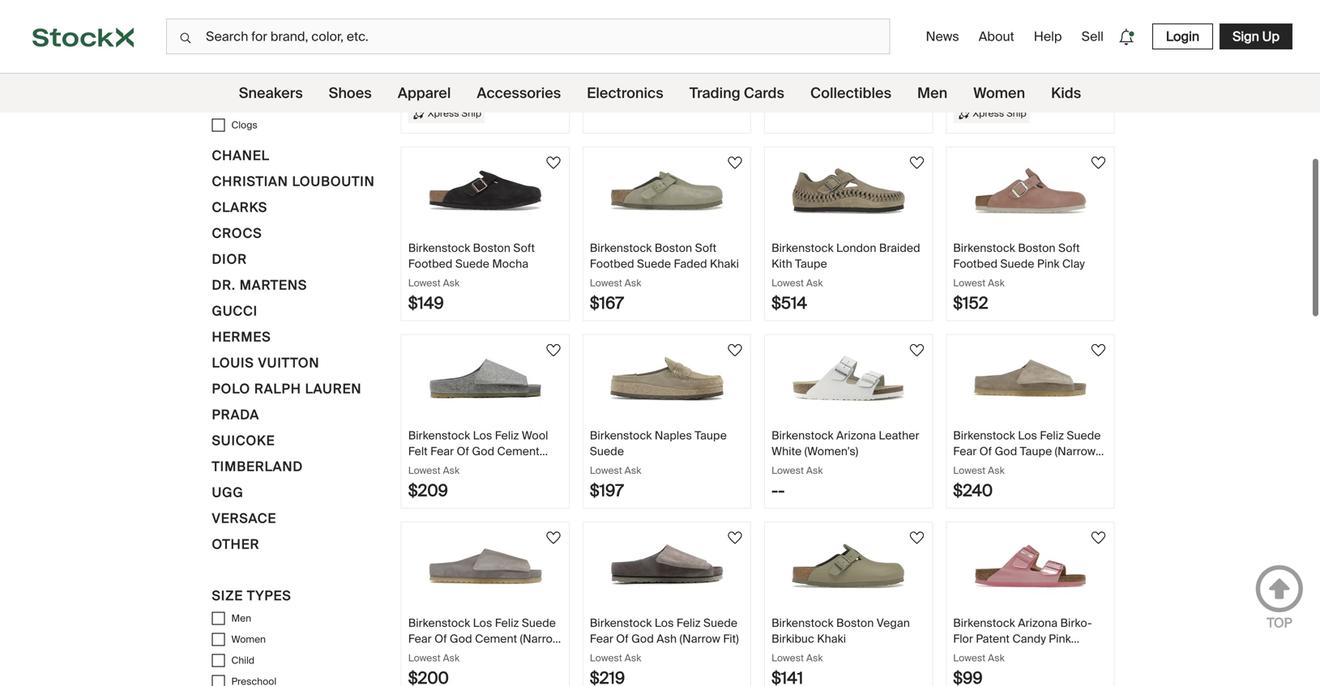 Task type: locate. For each thing, give the bounding box(es) containing it.
lowest ask
[[408, 652, 460, 665], [590, 652, 642, 665], [772, 652, 823, 665], [954, 652, 1005, 665]]

of for birkenstock los feliz suede fear of god ash (narrow fit)
[[616, 632, 629, 647]]

khaki right faded
[[710, 256, 739, 271]]

(narrow for birkenstock los feliz suede fear of god ash (narrow fit)
[[680, 632, 721, 647]]

1 xpress from the left
[[428, 107, 459, 119]]

birkenstock for birkenstock
[[212, 73, 312, 90]]

ask inside lowest ask $209
[[443, 465, 460, 477]]

louis vuitton
[[212, 355, 320, 372]]

birkenstock los feliz suede fear of god cement (narrow fit) image
[[429, 536, 542, 597]]

soft left sell
[[1059, 24, 1081, 39]]

birkenstock for birkenstock naples taupe suede lowest ask $197
[[590, 429, 652, 444]]

1 vertical spatial (women's)
[[954, 647, 1008, 662]]

taupe up $514
[[796, 256, 828, 271]]

0 vertical spatial (women's)
[[805, 444, 859, 459]]

$385
[[590, 76, 629, 97]]

footbed inside birkenstock boston soft footbed suede faded khaki lowest ask $167
[[590, 256, 635, 271]]

god up lowest ask $240
[[995, 444, 1018, 459]]

god for birkenstock los feliz suede fear of god ash (narrow fit)
[[632, 632, 654, 647]]

(narrow for birkenstock los feliz suede fear of god taupe (narrow fit)
[[1055, 444, 1096, 459]]

0 horizontal spatial arizona
[[837, 429, 876, 444]]

cement down wool
[[497, 444, 540, 459]]

0 horizontal spatial (women's)
[[805, 444, 859, 459]]

2 black from the left
[[1038, 40, 1067, 55]]

soft up mocha at the left of page
[[514, 241, 535, 256]]

black left sell
[[1038, 40, 1067, 55]]

4 lowest ask from the left
[[954, 652, 1005, 665]]

boston up faded
[[655, 241, 693, 256]]

feliz inside birkenstock los feliz wool felt fear of god cement melange (narrow fit)
[[495, 429, 519, 444]]

1 horizontal spatial ship
[[1007, 107, 1027, 119]]

boston for black
[[1019, 24, 1056, 39]]

god down birkenstock los feliz suede fear of god cement (narrow fit) image
[[450, 632, 472, 647]]

birkenstock inside birkenstock los feliz suede fear of god taupe (narrow fit)
[[954, 429, 1016, 444]]

los left wool
[[473, 429, 492, 444]]

soft inside birkenstock boston soft footbed suede pink clay lowest ask $152
[[1059, 241, 1081, 256]]

2 xpress ship from the left
[[973, 107, 1027, 119]]

lowest inside birkenstock arizona leather white (women's) lowest ask --
[[772, 465, 804, 477]]

0 horizontal spatial black
[[614, 40, 643, 55]]

black
[[614, 40, 643, 55], [1038, 40, 1067, 55]]

footbed inside birkenstock boston soft footbed suede mink lowest ask $127
[[408, 40, 453, 55]]

follow image right "birkenstock los feliz wool felt fear of god cement melange (narrow fit)" image
[[544, 341, 563, 360]]

london inside birkenstock london braided kith taupe lowest ask $514
[[837, 241, 877, 256]]

login
[[1167, 28, 1200, 45]]

xpress down $129
[[973, 107, 1005, 119]]

pink left "clay" at the right top of page
[[1038, 256, 1060, 271]]

xpress ship down $129
[[973, 107, 1027, 119]]

boston left vegan
[[837, 616, 874, 631]]

feliz left wool
[[495, 429, 519, 444]]

fear inside birkenstock los feliz suede fear of god cement (narrow fit)
[[408, 632, 432, 647]]

white
[[772, 444, 802, 459]]

birkenstock button
[[212, 71, 312, 97]]

xpress ship for $129
[[973, 107, 1027, 119]]

suede inside birkenstock los feliz suede fear of god cement (narrow fit)
[[522, 616, 556, 631]]

feliz up ash
[[677, 616, 701, 631]]

0 vertical spatial women
[[974, 84, 1026, 103]]

footbed up $129
[[954, 40, 998, 55]]

women down about link
[[974, 84, 1026, 103]]

sign up
[[1233, 28, 1280, 45]]

london for $514
[[837, 241, 877, 256]]

trading cards
[[690, 84, 785, 103]]

lowest ask for birkenstock arizona birko- flor patent candy pink (women's)
[[954, 652, 1005, 665]]

arizona up candy
[[1019, 616, 1058, 631]]

follow image right the birkenstock arizona leather white (women's) image
[[908, 341, 927, 360]]

pink inside birkenstock arizona birko- flor patent candy pink (women's)
[[1049, 632, 1072, 647]]

braided
[[698, 24, 739, 39], [880, 241, 921, 256]]

boston inside birkenstock boston soft footbed suede faded khaki lowest ask $167
[[655, 241, 693, 256]]

follow image right birkenstock los feliz suede fear of god taupe (narrow fit) image
[[1089, 341, 1109, 360]]

birkenstock inside birkenstock london braided kith black lowest ask $385
[[590, 24, 652, 39]]

fit) inside birkenstock los feliz suede fear of god taupe (narrow fit)
[[954, 460, 969, 475]]

kith for $514
[[772, 256, 793, 271]]

footbed up $167
[[590, 256, 635, 271]]

chanel
[[212, 147, 270, 164]]

ship down birkenstock boston soft footbed suede black lowest ask $129
[[1007, 107, 1027, 119]]

1 - from the left
[[772, 481, 779, 501]]

footbed inside birkenstock boston soft footbed suede  mocha lowest ask $149
[[408, 256, 453, 271]]

(narrow inside birkenstock los feliz suede fear of god ash (narrow fit)
[[680, 632, 721, 647]]

1 vertical spatial khaki
[[817, 632, 847, 647]]

1 xpress ship from the left
[[428, 107, 482, 119]]

follow image right birkenstock boston soft footbed suede pink clay image
[[1089, 153, 1109, 173]]

los inside birkenstock los feliz suede fear of god cement (narrow fit)
[[473, 616, 492, 631]]

boston up mocha at the left of page
[[473, 241, 511, 256]]

braided inside birkenstock london braided kith taupe lowest ask $514
[[880, 241, 921, 256]]

soft inside birkenstock boston soft footbed suede black lowest ask $129
[[1059, 24, 1081, 39]]

birkenstock for birkenstock los feliz suede fear of god cement (narrow fit)
[[408, 616, 470, 631]]

cement
[[497, 444, 540, 459], [475, 632, 518, 647]]

versace button
[[212, 509, 277, 535]]

birkenstock for birkenstock boston soft footbed suede faded khaki lowest ask $167
[[590, 241, 652, 256]]

lowest inside birkenstock naples taupe suede lowest ask $197
[[590, 465, 623, 477]]

0 horizontal spatial braided
[[698, 24, 739, 39]]

size
[[212, 588, 243, 605]]

2 xpress from the left
[[973, 107, 1005, 119]]

lowest inside birkenstock boston soft footbed suede black lowest ask $129
[[954, 60, 986, 73]]

taupe
[[796, 256, 828, 271], [695, 429, 727, 444], [1021, 444, 1053, 459]]

(narrow inside birkenstock los feliz suede fear of god cement (narrow fit)
[[520, 632, 561, 647]]

birkenstock inside birkenstock arizona leather white (women's) lowest ask --
[[772, 429, 834, 444]]

birkenstock inside birkenstock los feliz suede fear of god ash (narrow fit)
[[590, 616, 652, 631]]

xpress ship for $127
[[428, 107, 482, 119]]

soft up faded
[[695, 241, 717, 256]]

footbed for $149
[[408, 256, 453, 271]]

feliz down birkenstock los feliz suede fear of god cement (narrow fit) image
[[495, 616, 519, 631]]

feliz inside birkenstock los feliz suede fear of god ash (narrow fit)
[[677, 616, 701, 631]]

kith up $385
[[590, 40, 611, 55]]

ask inside birkenstock boston soft footbed suede mink lowest ask $127
[[443, 60, 460, 73]]

1 vertical spatial cement
[[475, 632, 518, 647]]

men inside product category switcher element
[[918, 84, 948, 103]]

ship for $127
[[462, 107, 482, 119]]

god inside birkenstock los feliz suede fear of god taupe (narrow fit)
[[995, 444, 1018, 459]]

1 black from the left
[[614, 40, 643, 55]]

los down birkenstock los feliz suede fear of god cement (narrow fit) image
[[473, 616, 492, 631]]

birkenstock boston soft footbed suede mink lowest ask $127
[[408, 24, 535, 97]]

trading
[[690, 84, 741, 103]]

$127
[[408, 76, 442, 97]]

apparel link
[[398, 74, 451, 113]]

london down "birkenstock london braided kith taupe" image
[[837, 241, 877, 256]]

follow image right birkenstock boston vegan birkibuc khaki image
[[908, 529, 927, 548]]

follow image right birkenstock los feliz suede fear of god cement (narrow fit) image
[[544, 529, 563, 548]]

xpress ship
[[428, 107, 482, 119], [973, 107, 1027, 119]]

los for taupe
[[1019, 429, 1038, 444]]

suede inside birkenstock boston soft footbed suede pink clay lowest ask $152
[[1001, 256, 1035, 271]]

follow image right birkenstock arizona birko-flor patent candy pink (women's) image
[[1089, 529, 1109, 548]]

los inside birkenstock los feliz suede fear of god ash (narrow fit)
[[655, 616, 674, 631]]

0 vertical spatial kith
[[590, 40, 611, 55]]

ask inside lowest ask $240
[[989, 465, 1005, 477]]

dr. martens button
[[212, 275, 307, 301]]

feliz
[[495, 429, 519, 444], [1041, 429, 1065, 444], [495, 616, 519, 631], [677, 616, 701, 631]]

fear inside birkenstock los feliz suede fear of god ash (narrow fit)
[[590, 632, 614, 647]]

footbed up $152
[[954, 256, 998, 271]]

fear for birkenstock los feliz suede fear of god taupe (narrow fit)
[[954, 444, 977, 459]]

follow image down men link
[[908, 153, 927, 173]]

1 horizontal spatial men
[[918, 84, 948, 103]]

footbed inside birkenstock boston soft footbed suede pink clay lowest ask $152
[[954, 256, 998, 271]]

amina
[[212, 21, 258, 38]]

follow image for $152
[[1089, 153, 1109, 173]]

$149
[[408, 293, 444, 314]]

birkenstock inside birkenstock boston soft footbed suede pink clay lowest ask $152
[[954, 241, 1016, 256]]

birkenstock los feliz suede fear of god ash (narrow fit) image
[[611, 536, 724, 597]]

boston up cream
[[837, 24, 874, 39]]

collectibles link
[[811, 74, 892, 113]]

birkenstock for birkenstock london braided kith taupe lowest ask $514
[[772, 241, 834, 256]]

boston inside the birkenstock boston vegan birkibuc khaki
[[837, 616, 874, 631]]

1 horizontal spatial taupe
[[796, 256, 828, 271]]

birkenstock inside birkenstock arizona birko- flor patent candy pink (women's)
[[954, 616, 1016, 631]]

of inside birkenstock los feliz suede fear of god taupe (narrow fit)
[[980, 444, 993, 459]]

ship for $129
[[1007, 107, 1027, 119]]

black inside birkenstock london braided kith black lowest ask $385
[[614, 40, 643, 55]]

follow image for $514
[[908, 153, 927, 173]]

0 horizontal spatial xpress ship
[[428, 107, 482, 119]]

boston inside birkenstock boston soft footbed suede mink lowest ask $127
[[473, 24, 511, 39]]

birkenstock arizona leather white (women's) lowest ask --
[[772, 429, 920, 501]]

clogs
[[231, 119, 258, 131]]

los down birkenstock los feliz suede fear of god taupe (narrow fit) image
[[1019, 429, 1038, 444]]

0 horizontal spatial khaki
[[710, 256, 739, 271]]

0 horizontal spatial london
[[655, 24, 695, 39]]

braided inside birkenstock london braided kith black lowest ask $385
[[698, 24, 739, 39]]

0 horizontal spatial kith
[[590, 40, 611, 55]]

of inside birkenstock los feliz suede fear of god ash (narrow fit)
[[616, 632, 629, 647]]

balenciaga
[[212, 47, 302, 64]]

kith inside birkenstock london braided kith black lowest ask $385
[[590, 40, 611, 55]]

(narrow for birkenstock los feliz suede fear of god cement (narrow fit)
[[520, 632, 561, 647]]

follow image for birkenstock boston soft footbed suede  mocha
[[544, 153, 563, 173]]

1 horizontal spatial women
[[974, 84, 1026, 103]]

soft for $152
[[1059, 241, 1081, 256]]

birkenstock los feliz suede fear of god ash (narrow fit)
[[590, 616, 739, 647]]

birkenstock boston soft footbed suede black lowest ask $129
[[954, 24, 1081, 97]]

of for birkenstock los feliz suede fear of god taupe (narrow fit)
[[980, 444, 993, 459]]

kith inside birkenstock london braided kith taupe lowest ask $514
[[772, 256, 793, 271]]

christian
[[212, 173, 288, 190]]

fit) inside birkenstock los feliz wool felt fear of god cement melange (narrow fit)
[[501, 460, 516, 475]]

london up product category switcher element
[[655, 24, 695, 39]]

sneakers link
[[239, 74, 303, 113]]

soft inside birkenstock boston soft footbed suede faded khaki lowest ask $167
[[695, 241, 717, 256]]

0 horizontal spatial women
[[231, 634, 266, 646]]

notification unread icon image
[[1116, 26, 1138, 48]]

2 horizontal spatial taupe
[[1021, 444, 1053, 459]]

1 horizontal spatial xpress
[[973, 107, 1005, 119]]

ugg button
[[212, 483, 244, 509]]

fit) for birkenstock los feliz suede fear of god taupe (narrow fit)
[[954, 460, 969, 475]]

men
[[918, 84, 948, 103], [231, 613, 251, 625]]

0 vertical spatial pink
[[1038, 256, 1060, 271]]

1 vertical spatial kith
[[772, 256, 793, 271]]

pink down birko-
[[1049, 632, 1072, 647]]

boston up mink
[[473, 24, 511, 39]]

xpress
[[428, 107, 459, 119], [973, 107, 1005, 119]]

suede inside birkenstock los feliz suede fear of god taupe (narrow fit)
[[1067, 429, 1101, 444]]

los up ash
[[655, 616, 674, 631]]

birkenstock inside birkenstock boston soft footbed suede  mocha lowest ask $149
[[408, 241, 470, 256]]

birkenstock inside the birkenstock boston vegan birkibuc khaki
[[772, 616, 834, 631]]

0 horizontal spatial xpress
[[428, 107, 459, 119]]

god left ash
[[632, 632, 654, 647]]

feliz for taupe
[[1041, 429, 1065, 444]]

cement down birkenstock los feliz suede fear of god cement (narrow fit) image
[[475, 632, 518, 647]]

ask inside birkenstock naples taupe suede lowest ask $197
[[625, 465, 642, 477]]

lowest ask for birkenstock los feliz suede fear of god ash (narrow fit)
[[590, 652, 642, 665]]

1 vertical spatial braided
[[880, 241, 921, 256]]

-
[[772, 481, 779, 501], [779, 481, 785, 501]]

birkenstock inside birkenstock boston soft footbed suede faded khaki lowest ask $167
[[590, 241, 652, 256]]

0 vertical spatial khaki
[[710, 256, 739, 271]]

patent
[[976, 632, 1010, 647]]

1 horizontal spatial braided
[[880, 241, 921, 256]]

1 vertical spatial london
[[837, 241, 877, 256]]

polo ralph lauren button
[[212, 379, 362, 405]]

women up child
[[231, 634, 266, 646]]

types
[[247, 588, 292, 605]]

taupe right naples
[[695, 429, 727, 444]]

1 vertical spatial pink
[[1049, 632, 1072, 647]]

birkenstock for birkenstock los feliz wool felt fear of god cement melange (narrow fit)
[[408, 429, 470, 444]]

0 horizontal spatial ship
[[462, 107, 482, 119]]

(women's)
[[805, 444, 859, 459], [954, 647, 1008, 662]]

birkenstock boston soft footbed suede faded khaki image
[[611, 161, 724, 221]]

boston inside birkenstock boston soft footbed suede  mocha lowest ask $149
[[473, 241, 511, 256]]

birkenstock london braided kith taupe image
[[792, 161, 906, 221]]

footbed up $149
[[408, 256, 453, 271]]

$129
[[954, 76, 989, 97]]

2 lowest ask from the left
[[590, 652, 642, 665]]

birkenstock inside birkenstock los feliz wool felt fear of god cement melange (narrow fit)
[[408, 429, 470, 444]]

1 horizontal spatial (women's)
[[954, 647, 1008, 662]]

1 vertical spatial women
[[231, 634, 266, 646]]

women
[[974, 84, 1026, 103], [231, 634, 266, 646]]

follow image right birkenstock naples taupe suede image
[[726, 341, 745, 360]]

arizona for -
[[837, 429, 876, 444]]

arizona inside birkenstock arizona leather white (women's) lowest ask --
[[837, 429, 876, 444]]

Search... search field
[[166, 19, 891, 54]]

birkenstock for birkenstock boston soft footbed suede mink lowest ask $127
[[408, 24, 470, 39]]

footbed up $127
[[408, 40, 453, 55]]

boston for mink
[[473, 24, 511, 39]]

ship right the apparel link
[[462, 107, 482, 119]]

martens
[[240, 277, 307, 294]]

birkenstock inside birkenstock los feliz suede fear of god cement (narrow fit)
[[408, 616, 470, 631]]

black up $385
[[614, 40, 643, 55]]

ugg
[[212, 485, 244, 502]]

boston down birkenstock boston soft footbed suede pink clay image
[[1019, 241, 1056, 256]]

boston right about at right top
[[1019, 24, 1056, 39]]

braided for $514
[[880, 241, 921, 256]]

birkenstock los feliz suede fear of god taupe (narrow fit)
[[954, 429, 1101, 475]]

los inside birkenstock los feliz suede fear of god taupe (narrow fit)
[[1019, 429, 1038, 444]]

vuitton
[[258, 355, 320, 372]]

arizona inside birkenstock arizona birko- flor patent candy pink (women's)
[[1019, 616, 1058, 631]]

0 vertical spatial arizona
[[837, 429, 876, 444]]

birkenstock boston vegan birkibuc khaki
[[772, 616, 910, 647]]

$152
[[954, 293, 989, 314]]

london inside birkenstock london braided kith black lowest ask $385
[[655, 24, 695, 39]]

lowest inside birkenstock boston soft footbed suede faded khaki lowest ask $167
[[590, 277, 623, 289]]

braided up trading
[[698, 24, 739, 39]]

1 horizontal spatial london
[[837, 241, 877, 256]]

dr. martens
[[212, 277, 307, 294]]

birkenstock los feliz suede fear of god taupe (narrow fit) image
[[974, 348, 1088, 409]]

birkenstock for birkenstock boston soft footbed suede pink clay lowest ask $152
[[954, 241, 1016, 256]]

soft up "clay" at the right top of page
[[1059, 241, 1081, 256]]

shoes
[[329, 84, 372, 103]]

fit) for birkenstock los feliz suede fear of god ash (narrow fit)
[[724, 632, 739, 647]]

electronics
[[587, 84, 664, 103]]

prada
[[212, 407, 260, 424]]

lowest inside birkenstock boston soft footbed suede mink lowest ask $127
[[408, 60, 441, 73]]

ask inside birkenstock boston soft footbed suede black lowest ask $129
[[989, 60, 1005, 73]]

3 lowest ask from the left
[[772, 652, 823, 665]]

follow image for $209
[[544, 341, 563, 360]]

cards
[[744, 84, 785, 103]]

1 horizontal spatial khaki
[[817, 632, 847, 647]]

0 horizontal spatial taupe
[[695, 429, 727, 444]]

birkenstock for birkenstock london braided kith black lowest ask $385
[[590, 24, 652, 39]]

1 lowest ask from the left
[[408, 652, 460, 665]]

sell link
[[1076, 21, 1111, 51]]

lowest inside birkenstock boston soft footbed suede pink clay lowest ask $152
[[954, 277, 986, 289]]

xpress ship down apparel
[[428, 107, 482, 119]]

follow image for $167
[[726, 153, 745, 173]]

follow image
[[726, 153, 745, 173], [908, 153, 927, 173], [1089, 153, 1109, 173], [544, 341, 563, 360], [908, 341, 927, 360], [1089, 341, 1109, 360], [544, 529, 563, 548], [726, 529, 745, 548]]

xpress down apparel
[[428, 107, 459, 119]]

clarks button
[[212, 198, 268, 223]]

follow image right birkenstock boston soft footbed suede  mocha image
[[544, 153, 563, 173]]

god inside birkenstock los feliz suede fear of god ash (narrow fit)
[[632, 632, 654, 647]]

0 vertical spatial cement
[[497, 444, 540, 459]]

(narrow inside birkenstock los feliz suede fear of god taupe (narrow fit)
[[1055, 444, 1096, 459]]

1 horizontal spatial black
[[1038, 40, 1067, 55]]

1 horizontal spatial xpress ship
[[973, 107, 1027, 119]]

faded
[[674, 256, 708, 271]]

0 vertical spatial men
[[918, 84, 948, 103]]

khaki right birkibuc on the right bottom of page
[[817, 632, 847, 647]]

arizona left leather
[[837, 429, 876, 444]]

(narrow inside birkenstock los feliz wool felt fear of god cement melange (narrow fit)
[[457, 460, 498, 475]]

xpress for $129
[[973, 107, 1005, 119]]

0 vertical spatial braided
[[698, 24, 739, 39]]

1 horizontal spatial arizona
[[1019, 616, 1058, 631]]

follow image down "trading cards"
[[726, 153, 745, 173]]

xpress for $127
[[428, 107, 459, 119]]

lauren
[[305, 381, 362, 398]]

(women's) inside birkenstock arizona leather white (women's) lowest ask --
[[805, 444, 859, 459]]

suede
[[877, 24, 911, 39], [456, 40, 490, 55], [1001, 40, 1035, 55], [456, 256, 490, 271], [637, 256, 671, 271], [1001, 256, 1035, 271], [1067, 429, 1101, 444], [590, 444, 624, 459], [522, 616, 556, 631], [704, 616, 738, 631]]

birkenstock
[[408, 24, 470, 39], [590, 24, 652, 39], [772, 24, 834, 39], [954, 24, 1016, 39], [212, 73, 312, 90], [408, 241, 470, 256], [590, 241, 652, 256], [772, 241, 834, 256], [954, 241, 1016, 256], [408, 429, 470, 444], [590, 429, 652, 444], [772, 429, 834, 444], [954, 429, 1016, 444], [408, 616, 470, 631], [590, 616, 652, 631], [772, 616, 834, 631], [954, 616, 1016, 631]]

0 vertical spatial london
[[655, 24, 695, 39]]

dior
[[212, 251, 247, 268]]

muaddi
[[262, 21, 318, 38]]

taupe down birkenstock los feliz suede fear of god taupe (narrow fit) image
[[1021, 444, 1053, 459]]

sneakers
[[239, 84, 303, 103]]

god
[[472, 444, 495, 459], [995, 444, 1018, 459], [450, 632, 472, 647], [632, 632, 654, 647]]

latte
[[772, 40, 799, 55]]

suede inside birkenstock boston suede latte cream lowest ask $153
[[877, 24, 911, 39]]

other
[[212, 536, 260, 553]]

feliz inside birkenstock los feliz suede fear of god cement (narrow fit)
[[495, 616, 519, 631]]

fit) inside birkenstock los feliz suede fear of god cement (narrow fit)
[[408, 647, 424, 662]]

1 horizontal spatial kith
[[772, 256, 793, 271]]

men left $129
[[918, 84, 948, 103]]

timberland button
[[212, 457, 303, 483]]

feliz down birkenstock los feliz suede fear of god taupe (narrow fit) image
[[1041, 429, 1065, 444]]

soft up mink
[[514, 24, 535, 39]]

louis vuitton button
[[212, 353, 320, 379]]

1 vertical spatial arizona
[[1019, 616, 1058, 631]]

1 ship from the left
[[462, 107, 482, 119]]

god right the felt
[[472, 444, 495, 459]]

birkenstock inside birkenstock london braided kith taupe lowest ask $514
[[772, 241, 834, 256]]

kith up $514
[[772, 256, 793, 271]]

feliz for cement
[[495, 616, 519, 631]]

cream
[[802, 40, 837, 55]]

ralph
[[254, 381, 301, 398]]

follow image
[[544, 153, 563, 173], [726, 341, 745, 360], [908, 529, 927, 548], [1089, 529, 1109, 548]]

fear inside birkenstock los feliz suede fear of god taupe (narrow fit)
[[954, 444, 977, 459]]

(women's) down patent
[[954, 647, 1008, 662]]

(women's) right the white
[[805, 444, 859, 459]]

boston inside birkenstock boston suede latte cream lowest ask $153
[[837, 24, 874, 39]]

0 horizontal spatial men
[[231, 613, 251, 625]]

los
[[473, 429, 492, 444], [1019, 429, 1038, 444], [473, 616, 492, 631], [655, 616, 674, 631]]

birkenstock inside birkenstock boston suede latte cream lowest ask $153
[[772, 24, 834, 39]]

men down size types
[[231, 613, 251, 625]]

birkenstock los feliz wool felt fear of god cement melange (narrow fit)
[[408, 429, 549, 475]]

follow image right birkenstock los feliz suede fear of god ash (narrow fit) image
[[726, 529, 745, 548]]

2 ship from the left
[[1007, 107, 1027, 119]]

braided down "birkenstock london braided kith taupe" image
[[880, 241, 921, 256]]



Task type: vqa. For each thing, say whether or not it's contained in the screenshot.
middle Follow image
yes



Task type: describe. For each thing, give the bounding box(es) containing it.
amina muaddi
[[212, 21, 318, 38]]

louboutin
[[292, 173, 375, 190]]

follow image for --
[[908, 341, 927, 360]]

birkenstock los feliz wool felt fear of god cement melange (narrow fit) image
[[429, 348, 542, 409]]

los for ash
[[655, 616, 674, 631]]

lowest inside birkenstock boston suede latte cream lowest ask $153
[[772, 60, 804, 73]]

suicoke
[[212, 433, 275, 450]]

soft for $167
[[695, 241, 717, 256]]

taupe inside birkenstock naples taupe suede lowest ask $197
[[695, 429, 727, 444]]

suede inside birkenstock boston soft footbed suede mink lowest ask $127
[[456, 40, 490, 55]]

cement inside birkenstock los feliz wool felt fear of god cement melange (narrow fit)
[[497, 444, 540, 459]]

birkenstock for birkenstock los feliz suede fear of god taupe (narrow fit)
[[954, 429, 1016, 444]]

soft inside birkenstock boston soft footbed suede mink lowest ask $127
[[514, 24, 535, 39]]

size types
[[212, 588, 292, 605]]

birkenstock boston soft footbed suede pink clay lowest ask $152
[[954, 241, 1086, 314]]

birkenstock for birkenstock boston soft footbed suede  mocha lowest ask $149
[[408, 241, 470, 256]]

timberland
[[212, 459, 303, 476]]

braided for $385
[[698, 24, 739, 39]]

follow image for birkenstock arizona birko- flor patent candy pink (women's)
[[1089, 529, 1109, 548]]

taupe inside birkenstock los feliz suede fear of god taupe (narrow fit)
[[1021, 444, 1053, 459]]

men link
[[918, 74, 948, 113]]

fear for birkenstock los feliz suede fear of god ash (narrow fit)
[[590, 632, 614, 647]]

boston for mocha
[[473, 241, 511, 256]]

khaki inside birkenstock boston soft footbed suede faded khaki lowest ask $167
[[710, 256, 739, 271]]

ash
[[657, 632, 677, 647]]

amina muaddi button
[[212, 19, 318, 45]]

ask inside birkenstock boston soft footbed suede  mocha lowest ask $149
[[443, 277, 460, 289]]

birkenstock for birkenstock boston soft footbed suede black lowest ask $129
[[954, 24, 1016, 39]]

christian louboutin
[[212, 173, 375, 190]]

clay
[[1063, 256, 1086, 271]]

kith for $385
[[590, 40, 611, 55]]

soft for $149
[[514, 241, 535, 256]]

lowest ask for birkenstock boston vegan birkibuc khaki
[[772, 652, 823, 665]]

ask inside birkenstock london braided kith taupe lowest ask $514
[[807, 277, 823, 289]]

pink inside birkenstock boston soft footbed suede pink clay lowest ask $152
[[1038, 256, 1060, 271]]

sign
[[1233, 28, 1260, 45]]

khaki inside the birkenstock boston vegan birkibuc khaki
[[817, 632, 847, 647]]

help link
[[1028, 21, 1069, 51]]

$197
[[590, 481, 624, 501]]

flor
[[954, 632, 974, 647]]

gucci button
[[212, 301, 258, 327]]

of for birkenstock los feliz suede fear of god cement (narrow fit)
[[435, 632, 447, 647]]

god inside birkenstock los feliz wool felt fear of god cement melange (narrow fit)
[[472, 444, 495, 459]]

clarks
[[212, 199, 268, 216]]

feliz for ash
[[677, 616, 701, 631]]

birkenstock los feliz suede fear of god cement (narrow fit)
[[408, 616, 561, 662]]

lowest ask $240
[[954, 465, 1005, 501]]

women inside product category switcher element
[[974, 84, 1026, 103]]

$153
[[772, 76, 807, 97]]

melange
[[408, 460, 454, 475]]

&
[[261, 98, 268, 110]]

suede inside birkenstock naples taupe suede lowest ask $197
[[590, 444, 624, 459]]

birkenstock arizona birko-flor patent candy pink (women's) image
[[974, 536, 1088, 597]]

accessories link
[[477, 74, 561, 113]]

$240
[[954, 481, 993, 501]]

mocha
[[492, 256, 529, 271]]

about link
[[973, 21, 1021, 51]]

help
[[1034, 28, 1063, 45]]

fear for birkenstock los feliz suede fear of god cement (narrow fit)
[[408, 632, 432, 647]]

footbed for $167
[[590, 256, 635, 271]]

birko-
[[1061, 616, 1093, 631]]

electronics link
[[587, 74, 664, 113]]

birkenstock arizona leather white (women's) image
[[792, 348, 906, 409]]

taupe inside birkenstock london braided kith taupe lowest ask $514
[[796, 256, 828, 271]]

lowest inside lowest ask $209
[[408, 465, 441, 477]]

god for birkenstock los feliz suede fear of god cement (narrow fit)
[[450, 632, 472, 647]]

boston for lowest
[[837, 24, 874, 39]]

birkenstock boston soft footbed suede  mocha image
[[429, 161, 542, 221]]

dior button
[[212, 249, 247, 275]]

los for god
[[473, 429, 492, 444]]

follow image for birkenstock boston vegan birkibuc khaki
[[908, 529, 927, 548]]

crocs
[[212, 225, 262, 242]]

lowest inside birkenstock london braided kith black lowest ask $385
[[590, 60, 623, 73]]

lowest inside lowest ask $240
[[954, 465, 986, 477]]

up
[[1263, 28, 1280, 45]]

gucci
[[212, 303, 258, 320]]

ask inside birkenstock boston suede latte cream lowest ask $153
[[807, 60, 823, 73]]

follow image for $240
[[1089, 341, 1109, 360]]

prada button
[[212, 405, 260, 431]]

birkenstock london braided kith black lowest ask $385
[[590, 24, 739, 97]]

god for birkenstock los feliz suede fear of god taupe (narrow fit)
[[995, 444, 1018, 459]]

chanel button
[[212, 146, 270, 172]]

birkenstock naples taupe suede image
[[611, 348, 724, 409]]

(women's) inside birkenstock arizona birko- flor patent candy pink (women's)
[[954, 647, 1008, 662]]

fit) for birkenstock los feliz suede fear of god cement (narrow fit)
[[408, 647, 424, 662]]

boston for pink
[[1019, 241, 1056, 256]]

birkenstock for birkenstock boston vegan birkibuc khaki
[[772, 616, 834, 631]]

birkenstock london braided kith taupe lowest ask $514
[[772, 241, 921, 314]]

birkenstock boston suede latte cream lowest ask $153
[[772, 24, 911, 97]]

2 - from the left
[[779, 481, 785, 501]]

top
[[1268, 615, 1293, 632]]

trading cards link
[[690, 74, 785, 113]]

candy
[[1013, 632, 1047, 647]]

birkenstock boston vegan birkibuc khaki image
[[792, 536, 906, 597]]

news link
[[920, 21, 966, 51]]

1 vertical spatial men
[[231, 613, 251, 625]]

lowest inside birkenstock boston soft footbed suede  mocha lowest ask $149
[[408, 277, 441, 289]]

mink
[[492, 40, 518, 55]]

vegan
[[877, 616, 910, 631]]

polo ralph lauren
[[212, 381, 362, 398]]

hermes
[[212, 329, 271, 346]]

dr.
[[212, 277, 236, 294]]

boston for faded
[[655, 241, 693, 256]]

suede inside birkenstock boston soft footbed suede faded khaki lowest ask $167
[[637, 256, 671, 271]]

wool
[[522, 429, 549, 444]]

birkibuc
[[772, 632, 815, 647]]

cement inside birkenstock los feliz suede fear of god cement (narrow fit)
[[475, 632, 518, 647]]

follow image for birkenstock naples taupe suede
[[726, 341, 745, 360]]

black inside birkenstock boston soft footbed suede black lowest ask $129
[[1038, 40, 1067, 55]]

ask inside birkenstock boston soft footbed suede pink clay lowest ask $152
[[989, 277, 1005, 289]]

suede inside birkenstock los feliz suede fear of god ash (narrow fit)
[[704, 616, 738, 631]]

birkenstock for birkenstock los feliz suede fear of god ash (narrow fit)
[[590, 616, 652, 631]]

fear inside birkenstock los feliz wool felt fear of god cement melange (narrow fit)
[[431, 444, 454, 459]]

lowest inside birkenstock london braided kith taupe lowest ask $514
[[772, 277, 804, 289]]

child
[[231, 655, 255, 667]]

footbed inside birkenstock boston soft footbed suede black lowest ask $129
[[954, 40, 998, 55]]

about
[[979, 28, 1015, 45]]

$167
[[590, 293, 624, 314]]

stockx logo image
[[32, 27, 134, 48]]

arizona for (women's)
[[1019, 616, 1058, 631]]

sandals
[[270, 98, 307, 110]]

london for $385
[[655, 24, 695, 39]]

slides & sandals
[[231, 98, 307, 110]]

feliz for god
[[495, 429, 519, 444]]

shoes link
[[329, 74, 372, 113]]

birkenstock for birkenstock boston suede latte cream lowest ask $153
[[772, 24, 834, 39]]

of inside birkenstock los feliz wool felt fear of god cement melange (narrow fit)
[[457, 444, 469, 459]]

news
[[926, 28, 960, 45]]

suicoke button
[[212, 431, 275, 457]]

product category switcher element
[[0, 74, 1321, 113]]

collectibles
[[811, 84, 892, 103]]

back to top image
[[1256, 565, 1305, 614]]

balenciaga button
[[212, 45, 302, 71]]

hermes button
[[212, 327, 271, 353]]

ask inside birkenstock boston soft footbed suede faded khaki lowest ask $167
[[625, 277, 642, 289]]

birkenstock for birkenstock arizona birko- flor patent candy pink (women's)
[[954, 616, 1016, 631]]

suede inside birkenstock boston soft footbed suede black lowest ask $129
[[1001, 40, 1035, 55]]

accessories
[[477, 84, 561, 103]]

footbed for $152
[[954, 256, 998, 271]]

kids link
[[1052, 74, 1082, 113]]

suede inside birkenstock boston soft footbed suede  mocha lowest ask $149
[[456, 256, 490, 271]]

lowest ask for birkenstock los feliz suede fear of god cement (narrow fit)
[[408, 652, 460, 665]]

birkenstock for birkenstock arizona leather white (women's) lowest ask --
[[772, 429, 834, 444]]

ask inside birkenstock london braided kith black lowest ask $385
[[625, 60, 642, 73]]

$514
[[772, 293, 808, 314]]

birkenstock naples taupe suede lowest ask $197
[[590, 429, 727, 501]]

sign up button
[[1220, 24, 1293, 49]]

birkenstock boston soft footbed suede pink clay image
[[974, 161, 1088, 221]]

ask inside birkenstock arizona leather white (women's) lowest ask --
[[807, 465, 823, 477]]

louis
[[212, 355, 254, 372]]

other button
[[212, 535, 260, 561]]

los for cement
[[473, 616, 492, 631]]

birkenstock arizona birko- flor patent candy pink (women's)
[[954, 616, 1093, 662]]

stockx logo link
[[0, 0, 166, 73]]

login button
[[1153, 24, 1214, 49]]



